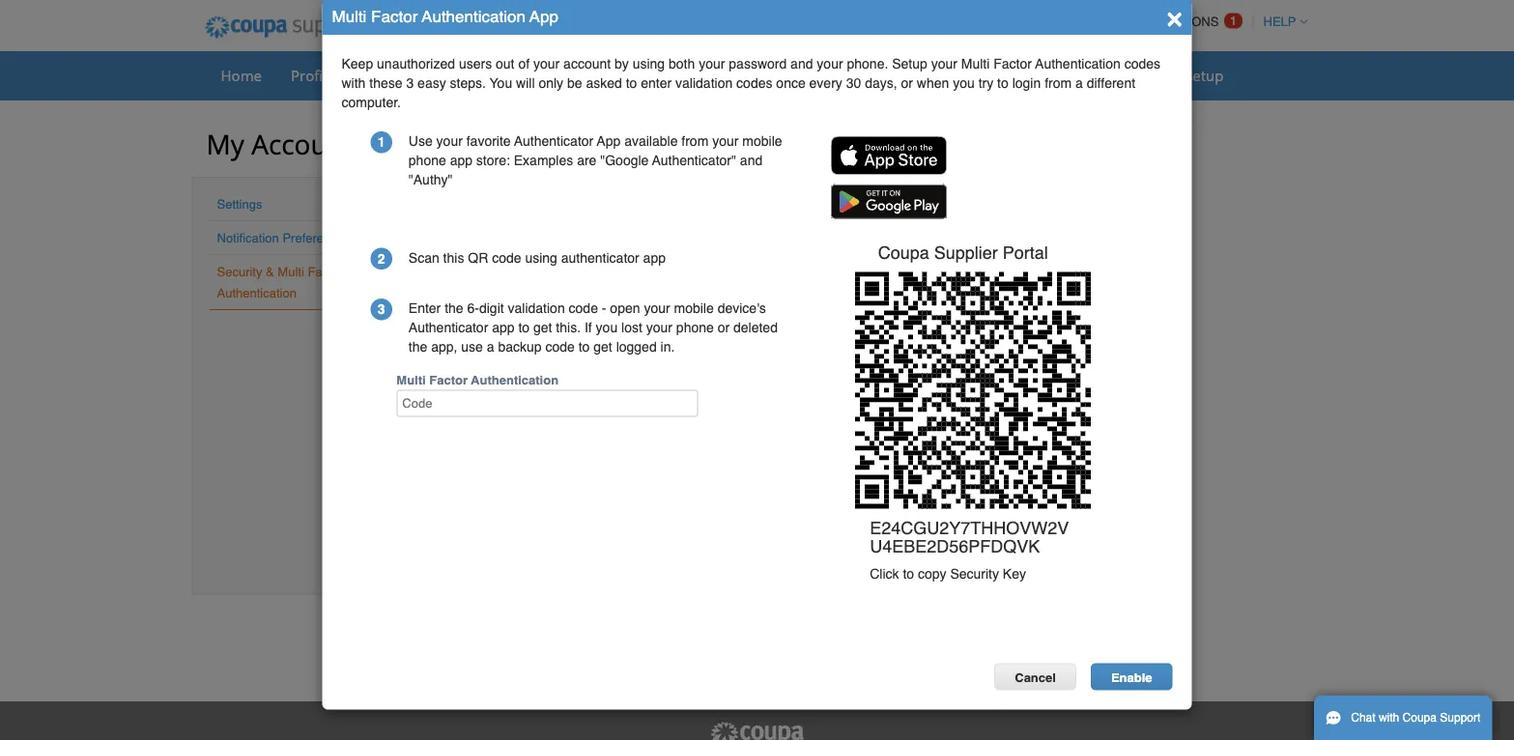 Task type: describe. For each thing, give the bounding box(es) containing it.
out
[[496, 56, 515, 72]]

sourcing
[[1012, 65, 1071, 85]]

your inside using an authenticator app available from your mobile phone app store
[[765, 368, 791, 384]]

or inside enter the 6-digit validation code - open your mobile device's authenticator app to get this. if you lost your phone or deleted the app, use a backup code to get logged in.
[[718, 320, 730, 335]]

keep
[[342, 56, 373, 72]]

mobile inside using an authenticator app available from your mobile phone app store
[[795, 368, 835, 384]]

using an authenticator app available from your mobile phone app store
[[510, 368, 903, 403]]

enable button
[[1091, 664, 1173, 691]]

authentication inside security & multi factor authentication
[[217, 286, 297, 300]]

code down this.
[[546, 339, 575, 355]]

deleted
[[734, 320, 778, 335]]

profile link
[[278, 61, 347, 90]]

select
[[735, 543, 770, 558]]

validation inside enter the 6-digit validation code - open your mobile device's authenticator app to get this. if you lost your phone or deleted the app, use a backup code to get logged in.
[[508, 301, 565, 316]]

0 vertical spatial coupa
[[879, 243, 930, 263]]

you inside enter the 6-digit validation code - open your mobile device's authenticator app to get this. if you lost your phone or deleted the app, use a backup code to get logged in.
[[596, 320, 618, 335]]

authentication up the store
[[471, 373, 559, 387]]

phone inside using an authenticator app available from your mobile phone app store
[[839, 368, 876, 384]]

portal
[[1003, 243, 1049, 263]]

chat
[[1352, 712, 1376, 725]]

security & multi factor authentication
[[217, 264, 343, 300]]

home
[[221, 65, 262, 85]]

factor inside keep unauthorized users out of your account by using both your password and your phone. setup your multi factor authentication codes with these 3 easy steps. you will only be asked to enter validation codes once every 30 days, or when you try to login from a different computer.
[[994, 56, 1032, 72]]

via authenticator app disabled
[[395, 304, 618, 328]]

mobile inside use your favorite authenticator app available from your mobile phone app store: examples are "google authenticator" and "authy"
[[743, 133, 783, 149]]

ok.
[[774, 543, 797, 558]]

open
[[610, 301, 640, 316]]

you inside keep unauthorized users out of your account by using both your password and your phone. setup your multi factor authentication codes with these 3 easy steps. you will only be asked to enter validation codes once every 30 days, or when you try to login from a different computer.
[[953, 75, 975, 91]]

factor inside security & multi factor authentication
[[308, 264, 343, 279]]

my
[[206, 126, 244, 162]]

app,
[[431, 339, 458, 355]]

multi up enable only for payment changes (required for changing legal entity or remit-to) 'option'
[[395, 180, 445, 210]]

add-ons link
[[1088, 61, 1169, 90]]

and inside keep unauthorized users out of your account by using both your password and your phone. setup your multi factor authentication codes with these 3 easy steps. you will only be asked to enter validation codes once every 30 days, or when you try to login from a different computer.
[[791, 56, 814, 72]]

enter the 6-digit validation code - open your mobile device's authenticator app to get this. if you lost your phone or deleted the app, use a backup code to get logged in.
[[409, 301, 778, 355]]

mobile inside enter the 6-digit validation code - open your mobile device's authenticator app to get this. if you lost your phone or deleted the app, use a backup code to get logged in.
[[674, 301, 714, 316]]

to inside e24cgu2y7thhovw2v u4ebe2d56pfdqvk click to copy security key
[[903, 566, 915, 581]]

multi inside keep unauthorized users out of your account by using both your password and your phone. setup your multi factor authentication codes with these 3 easy steps. you will only be asked to enter validation codes once every 30 days, or when you try to login from a different computer.
[[962, 56, 990, 72]]

6-
[[467, 301, 479, 316]]

available inside use your favorite authenticator app available from your mobile phone app store: examples are "google authenticator" and "authy"
[[625, 133, 678, 149]]

and inside use your favorite authenticator app available from your mobile phone app store: examples are "google authenticator" and "authy"
[[740, 153, 763, 168]]

security inside e24cgu2y7thhovw2v u4ebe2d56pfdqvk click to copy security key
[[951, 566, 1000, 581]]

from inside using an authenticator app available from your mobile phone app store
[[734, 368, 761, 384]]

be inside keep unauthorized users out of your account by using both your password and your phone. setup your multi factor authentication codes with these 3 easy steps. you will only be asked to enter validation codes once every 30 days, or when you try to login from a different computer.
[[567, 75, 583, 91]]

using for using sms, a code will be sent to your mobile phone number. enter verification code when prompted and select ok. sms rates apply.
[[510, 523, 545, 539]]

of
[[519, 56, 530, 72]]

catalogs
[[745, 65, 803, 85]]

invoices
[[662, 65, 716, 85]]

code down sms,
[[578, 543, 608, 558]]

once
[[777, 75, 806, 91]]

will inside using sms, a code will be sent to your mobile phone number. enter verification code when prompted and select ok. sms rates apply.
[[630, 523, 648, 539]]

0 vertical spatial enable
[[411, 262, 450, 276]]

sent
[[671, 523, 697, 539]]

"google
[[601, 153, 649, 168]]

authentication down the are
[[519, 180, 665, 210]]

3 inside keep unauthorized users out of your account by using both your password and your phone. setup your multi factor authentication codes with these 3 easy steps. you will only be asked to enter validation codes once every 30 days, or when you try to login from a different computer.
[[406, 75, 414, 91]]

scan
[[409, 250, 440, 265]]

multi inside security & multi factor authentication
[[278, 264, 304, 279]]

both
[[669, 56, 695, 72]]

changes
[[713, 262, 763, 276]]

different
[[1087, 75, 1136, 91]]

use
[[409, 133, 433, 149]]

Enable only for Payment Changes (Required for changing Legal Entity or Remit-To) radio
[[395, 230, 407, 255]]

key
[[1003, 566, 1027, 581]]

steps.
[[450, 75, 486, 91]]

both
[[472, 262, 498, 276]]

you
[[490, 75, 513, 91]]

phone inside enter the 6-digit validation code - open your mobile device's authenticator app to get this. if you lost your phone or deleted the app, use a backup code to get logged in.
[[677, 320, 714, 335]]

login
[[1013, 75, 1041, 91]]

when inside using sms, a code will be sent to your mobile phone number. enter verification code when prompted and select ok. sms rates apply.
[[612, 543, 644, 558]]

to down if
[[579, 339, 590, 355]]

days,
[[865, 75, 898, 91]]

cancel
[[1015, 670, 1057, 685]]

orders link
[[351, 61, 423, 90]]

notification preferences link
[[217, 231, 350, 245]]

setup inside setup link
[[1185, 65, 1224, 85]]

from inside use your favorite authenticator app available from your mobile phone app store: examples are "google authenticator" and "authy"
[[682, 133, 709, 149]]

examples
[[514, 153, 574, 168]]

preferences
[[283, 231, 350, 245]]

to right try
[[998, 75, 1009, 91]]

0 horizontal spatial 3
[[378, 302, 385, 317]]

notification preferences
[[217, 231, 350, 245]]

app inside use your favorite authenticator app available from your mobile phone app store: examples are "google authenticator" and "authy"
[[597, 133, 621, 149]]

cancel button
[[995, 664, 1077, 691]]

enter inside using sms, a code will be sent to your mobile phone number. enter verification code when prompted and select ok. sms rates apply.
[[883, 523, 915, 539]]

use
[[461, 339, 483, 355]]

coupa inside button
[[1403, 712, 1438, 725]]

authentication up users
[[422, 7, 526, 26]]

support
[[1441, 712, 1481, 725]]

app inside using an authenticator app available from your mobile phone app store
[[650, 368, 673, 384]]

authenticator inside using an authenticator app available from your mobile phone app store
[[567, 368, 646, 384]]

qr
[[468, 250, 488, 265]]

computer.
[[342, 95, 401, 110]]

0 horizontal spatial get
[[534, 320, 552, 335]]

a inside keep unauthorized users out of your account by using both your password and your phone. setup your multi factor authentication codes with these 3 easy steps. you will only be asked to enter validation codes once every 30 days, or when you try to login from a different computer.
[[1076, 75, 1084, 91]]

& inside the my account security & multi factor authentication
[[431, 136, 443, 160]]

this.
[[556, 320, 581, 335]]

1 horizontal spatial get
[[594, 339, 613, 355]]

performance
[[895, 65, 983, 85]]

home link
[[208, 61, 275, 90]]

×
[[1167, 1, 1183, 32]]

store
[[510, 387, 540, 403]]

factor up unauthorized
[[371, 7, 418, 26]]

business
[[832, 65, 892, 85]]

1 vertical spatial using
[[525, 250, 558, 265]]

service/time sheets
[[440, 65, 575, 85]]

are
[[577, 153, 597, 168]]

try
[[979, 75, 994, 91]]

an
[[548, 368, 563, 384]]

orders
[[364, 65, 411, 85]]

ons
[[1132, 65, 1156, 85]]

in.
[[661, 339, 675, 355]]

to down "by"
[[626, 75, 637, 91]]

app up the sheets
[[530, 7, 559, 26]]

multi factor authentication app
[[332, 7, 559, 26]]

unauthorized
[[377, 56, 455, 72]]

account
[[564, 56, 611, 72]]

security inside the my account security & multi factor authentication
[[361, 136, 426, 160]]

and right (login)
[[636, 262, 656, 276]]

authenticator"
[[652, 153, 737, 168]]

rates
[[834, 543, 864, 558]]

notification
[[217, 231, 279, 245]]

a inside using sms, a code will be sent to your mobile phone number. enter verification code when prompted and select ok. sms rates apply.
[[585, 523, 593, 539]]

multi up keep
[[332, 7, 367, 26]]

1 vertical spatial account
[[501, 262, 546, 276]]

from inside keep unauthorized users out of your account by using both your password and your phone. setup your multi factor authentication codes with these 3 easy steps. you will only be asked to enter validation codes once every 30 days, or when you try to login from a different computer.
[[1045, 75, 1072, 91]]

payment
[[660, 262, 710, 276]]

phone inside using sms, a code will be sent to your mobile phone number. enter verification code when prompted and select ok. sms rates apply.
[[789, 523, 827, 539]]

2
[[378, 251, 385, 266]]

copy
[[918, 566, 947, 581]]

code up if
[[569, 301, 598, 316]]

for
[[454, 262, 469, 276]]

every
[[810, 75, 843, 91]]

authenticator up use
[[423, 304, 529, 328]]

access
[[549, 262, 589, 276]]



Task type: vqa. For each thing, say whether or not it's contained in the screenshot.
Commodities
no



Task type: locate. For each thing, give the bounding box(es) containing it.
keep unauthorized users out of your account by using both your password and your phone. setup your multi factor authentication codes with these 3 easy steps. you will only be asked to enter validation codes once every 30 days, or when you try to login from a different computer.
[[342, 56, 1161, 110]]

1 vertical spatial coupa
[[1403, 712, 1438, 725]]

1 horizontal spatial security
[[361, 136, 426, 160]]

store:
[[476, 153, 510, 168]]

validation
[[676, 75, 733, 91], [508, 301, 565, 316]]

2 horizontal spatial from
[[1045, 75, 1072, 91]]

0 horizontal spatial when
[[612, 543, 644, 558]]

0 vertical spatial using
[[633, 56, 665, 72]]

using inside using an authenticator app available from your mobile phone app store
[[510, 368, 545, 384]]

will inside keep unauthorized users out of your account by using both your password and your phone. setup your multi factor authentication codes with these 3 easy steps. you will only be asked to enter validation codes once every 30 days, or when you try to login from a different computer.
[[516, 75, 535, 91]]

app inside using an authenticator app available from your mobile phone app store
[[880, 368, 903, 384]]

0 horizontal spatial from
[[682, 133, 709, 149]]

0 horizontal spatial setup
[[893, 56, 928, 72]]

disabled
[[570, 309, 618, 326]]

factor down preferences
[[308, 264, 343, 279]]

authenticator up app,
[[409, 320, 489, 335]]

0 horizontal spatial the
[[409, 339, 428, 355]]

codes down password at the top
[[737, 75, 773, 91]]

coupa left 'support'
[[1403, 712, 1438, 725]]

1 vertical spatial with
[[1379, 712, 1400, 725]]

factor down app,
[[429, 373, 468, 387]]

authenticator inside use your favorite authenticator app available from your mobile phone app store: examples are "google authenticator" and "authy"
[[514, 133, 594, 149]]

1 horizontal spatial from
[[734, 368, 761, 384]]

sheets
[[530, 65, 575, 85]]

0 horizontal spatial account
[[252, 126, 354, 162]]

authentication down asked
[[550, 136, 671, 160]]

multi down via
[[397, 373, 426, 387]]

u4ebe2d56pfdqvk
[[870, 537, 1040, 557]]

using sms, a code will be sent to your mobile phone number. enter verification code when prompted and select ok. sms rates apply.
[[510, 523, 915, 558]]

chat with coupa support
[[1352, 712, 1481, 725]]

with
[[342, 75, 366, 91], [1379, 712, 1400, 725]]

using up enter
[[633, 56, 665, 72]]

e24cgu2y7thhovw2v u4ebe2d56pfdqvk click to copy security key
[[870, 518, 1069, 581]]

factor inside the my account security & multi factor authentication
[[494, 136, 546, 160]]

favorite
[[467, 133, 511, 149]]

apple app store multi factor authentication app image
[[832, 136, 947, 175]]

2 vertical spatial enable
[[1112, 670, 1153, 685]]

validation up this.
[[508, 301, 565, 316]]

settings
[[217, 197, 262, 211]]

2 horizontal spatial a
[[1076, 75, 1084, 91]]

setup right ons
[[1185, 65, 1224, 85]]

enter
[[641, 75, 672, 91]]

service/time
[[440, 65, 527, 85]]

using up the store
[[510, 368, 545, 384]]

or right days,
[[902, 75, 914, 91]]

and inside using sms, a code will be sent to your mobile phone number. enter verification code when prompted and select ok. sms rates apply.
[[709, 543, 731, 558]]

1 vertical spatial get
[[594, 339, 613, 355]]

with down keep
[[342, 75, 366, 91]]

1 vertical spatial &
[[266, 264, 274, 279]]

a inside enter the 6-digit validation code - open your mobile device's authenticator app to get this. if you lost your phone or deleted the app, use a backup code to get logged in.
[[487, 339, 495, 355]]

authenticator down the logged
[[567, 368, 646, 384]]

authenticator inside enter the 6-digit validation code - open your mobile device's authenticator app to get this. if you lost your phone or deleted the app, use a backup code to get logged in.
[[409, 320, 489, 335]]

coupa supplier portal image
[[192, 3, 441, 51], [709, 721, 806, 741]]

0 horizontal spatial be
[[567, 75, 583, 91]]

1 horizontal spatial using
[[633, 56, 665, 72]]

multi inside the my account security & multi factor authentication
[[448, 136, 490, 160]]

password
[[729, 56, 787, 72]]

0 vertical spatial get
[[534, 320, 552, 335]]

sourcing link
[[1000, 61, 1084, 90]]

1 using from the top
[[510, 368, 545, 384]]

validation inside keep unauthorized users out of your account by using both your password and your phone. setup your multi factor authentication codes with these 3 easy steps. you will only be asked to enter validation codes once every 30 days, or when you try to login from a different computer.
[[676, 75, 733, 91]]

codes up different
[[1125, 56, 1161, 72]]

business performance link
[[819, 61, 996, 90]]

1 vertical spatial you
[[596, 320, 618, 335]]

from up authenticator" at the top of the page
[[682, 133, 709, 149]]

1 vertical spatial will
[[630, 523, 648, 539]]

get down disabled
[[594, 339, 613, 355]]

sms,
[[548, 523, 581, 539]]

factor up 'login'
[[994, 56, 1032, 72]]

to up backup
[[519, 320, 530, 335]]

to inside using sms, a code will be sent to your mobile phone number. enter verification code when prompted and select ok. sms rates apply.
[[700, 523, 712, 539]]

1 vertical spatial available
[[677, 368, 730, 384]]

multi factor authentication down use
[[397, 373, 559, 387]]

a right sms,
[[585, 523, 593, 539]]

and left select
[[709, 543, 731, 558]]

0 horizontal spatial or
[[718, 320, 730, 335]]

with right chat
[[1379, 712, 1400, 725]]

setup link
[[1173, 61, 1237, 90]]

asn
[[604, 65, 633, 85]]

coupa
[[879, 243, 930, 263], [1403, 712, 1438, 725]]

0 horizontal spatial will
[[516, 75, 535, 91]]

multi factor authentication down the examples
[[395, 180, 665, 210]]

1 vertical spatial or
[[718, 320, 730, 335]]

1 vertical spatial when
[[612, 543, 644, 558]]

1 horizontal spatial when
[[917, 75, 950, 91]]

1 vertical spatial the
[[409, 339, 428, 355]]

1 horizontal spatial setup
[[1185, 65, 1224, 85]]

code right qr
[[492, 250, 522, 265]]

settings link
[[217, 197, 262, 211]]

& down notification preferences
[[266, 264, 274, 279]]

1 horizontal spatial or
[[902, 75, 914, 91]]

2 vertical spatial a
[[585, 523, 593, 539]]

add-
[[1100, 65, 1132, 85]]

1 horizontal spatial a
[[585, 523, 593, 539]]

0 horizontal spatial coupa
[[879, 243, 930, 263]]

3
[[406, 75, 414, 91], [378, 302, 385, 317]]

1 vertical spatial a
[[487, 339, 495, 355]]

0 horizontal spatial enter
[[409, 301, 441, 316]]

multi factor authentication
[[395, 180, 665, 210], [397, 373, 559, 387]]

& up the "authy"
[[431, 136, 443, 160]]

None checkbox
[[410, 370, 423, 383]]

1 vertical spatial enter
[[883, 523, 915, 539]]

Multi Factor Authentication text field
[[397, 390, 698, 417]]

codes
[[1125, 56, 1161, 72], [737, 75, 773, 91]]

0 horizontal spatial security
[[217, 264, 262, 279]]

my account security & multi factor authentication
[[206, 126, 671, 162]]

× button
[[1167, 1, 1183, 32]]

only
[[539, 75, 564, 91]]

0 horizontal spatial codes
[[737, 75, 773, 91]]

be
[[567, 75, 583, 91], [652, 523, 667, 539]]

from
[[1045, 75, 1072, 91], [682, 133, 709, 149], [734, 368, 761, 384]]

phone
[[409, 153, 446, 168], [677, 320, 714, 335], [839, 368, 876, 384], [789, 523, 827, 539]]

asn link
[[592, 61, 645, 90]]

3 left via
[[378, 302, 385, 317]]

0 horizontal spatial a
[[487, 339, 495, 355]]

1 vertical spatial 3
[[378, 302, 385, 317]]

account right both
[[501, 262, 546, 276]]

number.
[[830, 523, 879, 539]]

1 vertical spatial be
[[652, 523, 667, 539]]

0 vertical spatial will
[[516, 75, 535, 91]]

users
[[459, 56, 492, 72]]

1 vertical spatial codes
[[737, 75, 773, 91]]

when right days,
[[917, 75, 950, 91]]

0 vertical spatial coupa supplier portal image
[[192, 3, 441, 51]]

setup inside keep unauthorized users out of your account by using both your password and your phone. setup your multi factor authentication codes with these 3 easy steps. you will only be asked to enter validation codes once every 30 days, or when you try to login from a different computer.
[[893, 56, 928, 72]]

1 vertical spatial multi factor authentication
[[397, 373, 559, 387]]

2 horizontal spatial security
[[951, 566, 1000, 581]]

enter up apply.
[[883, 523, 915, 539]]

factor down "store:"
[[450, 180, 513, 210]]

1 horizontal spatial coupa
[[1403, 712, 1438, 725]]

factor down you
[[494, 136, 546, 160]]

from right 'login'
[[1045, 75, 1072, 91]]

0 vertical spatial or
[[902, 75, 914, 91]]

using inside keep unauthorized users out of your account by using both your password and your phone. setup your multi factor authentication codes with these 3 easy steps. you will only be asked to enter validation codes once every 30 days, or when you try to login from a different computer.
[[633, 56, 665, 72]]

your
[[534, 56, 560, 72], [699, 56, 725, 72], [817, 56, 844, 72], [932, 56, 958, 72], [437, 133, 463, 149], [713, 133, 739, 149], [644, 301, 671, 316], [646, 320, 673, 335], [765, 368, 791, 384], [715, 523, 742, 539]]

add-ons
[[1100, 65, 1156, 85]]

with inside button
[[1379, 712, 1400, 725]]

the left app,
[[409, 339, 428, 355]]

validation down 'both'
[[676, 75, 733, 91]]

0 vertical spatial security
[[361, 136, 426, 160]]

0 vertical spatial codes
[[1125, 56, 1161, 72]]

"authy"
[[409, 172, 453, 188]]

using for using an authenticator app available from your mobile phone app store
[[510, 368, 545, 384]]

or down device's
[[718, 320, 730, 335]]

1 horizontal spatial validation
[[676, 75, 733, 91]]

enable for both account access (login) and payment changes
[[411, 262, 763, 276]]

these
[[370, 75, 403, 91]]

enable down app,
[[430, 369, 469, 384]]

apply.
[[868, 543, 903, 558]]

enable inside button
[[1112, 670, 1153, 685]]

click
[[870, 566, 900, 581]]

device's
[[718, 301, 766, 316]]

1 horizontal spatial enter
[[883, 523, 915, 539]]

authentication down notification
[[217, 286, 297, 300]]

1 horizontal spatial 3
[[406, 75, 414, 91]]

1 vertical spatial enable
[[430, 369, 469, 384]]

supplier
[[935, 243, 999, 263]]

security up the "authy"
[[361, 136, 426, 160]]

you right if
[[596, 320, 618, 335]]

1 horizontal spatial you
[[953, 75, 975, 91]]

using right both
[[525, 250, 558, 265]]

to left copy
[[903, 566, 915, 581]]

1 vertical spatial security
[[217, 264, 262, 279]]

your inside using sms, a code will be sent to your mobile phone number. enter verification code when prompted and select ok. sms rates apply.
[[715, 523, 742, 539]]

using up verification
[[510, 523, 545, 539]]

mobile inside using sms, a code will be sent to your mobile phone number. enter verification code when prompted and select ok. sms rates apply.
[[745, 523, 785, 539]]

with inside keep unauthorized users out of your account by using both your password and your phone. setup your multi factor authentication codes with these 3 easy steps. you will only be asked to enter validation codes once every 30 days, or when you try to login from a different computer.
[[342, 75, 366, 91]]

app
[[450, 153, 473, 168], [643, 250, 666, 265], [492, 320, 515, 335], [880, 368, 903, 384]]

enable right cancel
[[1112, 670, 1153, 685]]

0 vertical spatial multi factor authentication
[[395, 180, 665, 210]]

multi down notification preferences
[[278, 264, 304, 279]]

multi up try
[[962, 56, 990, 72]]

0 vertical spatial &
[[431, 136, 443, 160]]

phone inside use your favorite authenticator app available from your mobile phone app store: examples are "google authenticator" and "authy"
[[409, 153, 446, 168]]

3 down unauthorized
[[406, 75, 414, 91]]

multi right use
[[448, 136, 490, 160]]

0 horizontal spatial with
[[342, 75, 366, 91]]

and
[[791, 56, 814, 72], [740, 153, 763, 168], [636, 262, 656, 276], [709, 543, 731, 558]]

security down u4ebe2d56pfdqvk at right bottom
[[951, 566, 1000, 581]]

authenticator up the examples
[[514, 133, 594, 149]]

0 vertical spatial with
[[342, 75, 366, 91]]

coupa down google play store multi factor authentication app image
[[879, 243, 930, 263]]

2 vertical spatial security
[[951, 566, 1000, 581]]

0 horizontal spatial using
[[525, 250, 558, 265]]

1 horizontal spatial will
[[630, 523, 648, 539]]

prompted
[[648, 543, 705, 558]]

coupa supplier portal
[[879, 243, 1049, 263]]

0 vertical spatial account
[[252, 126, 354, 162]]

&
[[431, 136, 443, 160], [266, 264, 274, 279]]

0 vertical spatial the
[[445, 301, 464, 316]]

enter up app,
[[409, 301, 441, 316]]

business performance
[[832, 65, 983, 85]]

2 vertical spatial from
[[734, 368, 761, 384]]

0 vertical spatial validation
[[676, 75, 733, 91]]

from down deleted
[[734, 368, 761, 384]]

available up "google at the top
[[625, 133, 678, 149]]

1 horizontal spatial codes
[[1125, 56, 1161, 72]]

0 horizontal spatial coupa supplier portal image
[[192, 3, 441, 51]]

enter
[[409, 301, 441, 316], [883, 523, 915, 539]]

0 vertical spatial when
[[917, 75, 950, 91]]

when left prompted
[[612, 543, 644, 558]]

app left if
[[534, 304, 565, 328]]

1 horizontal spatial coupa supplier portal image
[[709, 721, 806, 741]]

Enable for Both Account Access (Login) and Payment Changes radio
[[395, 259, 407, 284]]

by
[[615, 56, 629, 72]]

available inside using an authenticator app available from your mobile phone app store
[[677, 368, 730, 384]]

when inside keep unauthorized users out of your account by using both your password and your phone. setup your multi factor authentication codes with these 3 easy steps. you will only be asked to enter validation codes once every 30 days, or when you try to login from a different computer.
[[917, 75, 950, 91]]

account down profile link
[[252, 126, 354, 162]]

1 vertical spatial coupa supplier portal image
[[709, 721, 806, 741]]

chat with coupa support button
[[1315, 696, 1493, 741]]

1 vertical spatial validation
[[508, 301, 565, 316]]

you
[[953, 75, 975, 91], [596, 320, 618, 335]]

enable right enable for both account access (login) and payment changes 'option'
[[411, 262, 450, 276]]

available down device's
[[677, 368, 730, 384]]

0 vertical spatial be
[[567, 75, 583, 91]]

1 horizontal spatial &
[[431, 136, 443, 160]]

app inside enter the 6-digit validation code - open your mobile device's authenticator app to get this. if you lost your phone or deleted the app, use a backup code to get logged in.
[[492, 320, 515, 335]]

or inside keep unauthorized users out of your account by using both your password and your phone. setup your multi factor authentication codes with these 3 easy steps. you will only be asked to enter validation codes once every 30 days, or when you try to login from a different computer.
[[902, 75, 914, 91]]

security down notification
[[217, 264, 262, 279]]

use your favorite authenticator app available from your mobile phone app store: examples are "google authenticator" and "authy"
[[409, 133, 783, 188]]

invoices link
[[649, 61, 729, 90]]

1 horizontal spatial with
[[1379, 712, 1400, 725]]

google play store multi factor authentication app image
[[832, 185, 948, 219]]

app down the in.
[[650, 368, 673, 384]]

available
[[625, 133, 678, 149], [677, 368, 730, 384]]

mobile
[[743, 133, 783, 149], [674, 301, 714, 316], [795, 368, 835, 384], [745, 523, 785, 539]]

2 using from the top
[[510, 523, 545, 539]]

authentication inside the my account security & multi factor authentication
[[550, 136, 671, 160]]

1 vertical spatial from
[[682, 133, 709, 149]]

0 vertical spatial using
[[510, 368, 545, 384]]

app inside use your favorite authenticator app available from your mobile phone app store: examples are "google authenticator" and "authy"
[[450, 153, 473, 168]]

be down account
[[567, 75, 583, 91]]

will down of in the top of the page
[[516, 75, 535, 91]]

using inside using sms, a code will be sent to your mobile phone number. enter verification code when prompted and select ok. sms rates apply.
[[510, 523, 545, 539]]

0 vertical spatial enter
[[409, 301, 441, 316]]

app
[[530, 7, 559, 26], [597, 133, 621, 149], [534, 304, 565, 328], [650, 368, 673, 384]]

1 vertical spatial using
[[510, 523, 545, 539]]

to right the sent
[[700, 523, 712, 539]]

security inside security & multi factor authentication
[[217, 264, 262, 279]]

get left this.
[[534, 320, 552, 335]]

0 vertical spatial a
[[1076, 75, 1084, 91]]

authentication inside keep unauthorized users out of your account by using both your password and your phone. setup your multi factor authentication codes with these 3 easy steps. you will only be asked to enter validation codes once every 30 days, or when you try to login from a different computer.
[[1036, 56, 1121, 72]]

1 horizontal spatial account
[[501, 262, 546, 276]]

0 vertical spatial 3
[[406, 75, 414, 91]]

enter inside enter the 6-digit validation code - open your mobile device's authenticator app to get this. if you lost your phone or deleted the app, use a backup code to get logged in.
[[409, 301, 441, 316]]

e24cgu2y7thhovw2v
[[870, 518, 1069, 538]]

lost
[[622, 320, 643, 335]]

setup up days,
[[893, 56, 928, 72]]

asked
[[586, 75, 622, 91]]

be inside using sms, a code will be sent to your mobile phone number. enter verification code when prompted and select ok. sms rates apply.
[[652, 523, 667, 539]]

via
[[395, 304, 418, 328]]

0 horizontal spatial &
[[266, 264, 274, 279]]

1 horizontal spatial the
[[445, 301, 464, 316]]

be left the sent
[[652, 523, 667, 539]]

the left 6-
[[445, 301, 464, 316]]

0 vertical spatial available
[[625, 133, 678, 149]]

0 vertical spatial from
[[1045, 75, 1072, 91]]

1 horizontal spatial be
[[652, 523, 667, 539]]

a left different
[[1076, 75, 1084, 91]]

0 vertical spatial you
[[953, 75, 975, 91]]

will
[[516, 75, 535, 91], [630, 523, 648, 539]]

digit
[[479, 301, 504, 316]]

and right authenticator" at the top of the page
[[740, 153, 763, 168]]

app up "google at the top
[[597, 133, 621, 149]]

if
[[585, 320, 592, 335]]

service/time sheets link
[[427, 61, 588, 90]]

you left try
[[953, 75, 975, 91]]

a right use
[[487, 339, 495, 355]]

authentication up different
[[1036, 56, 1121, 72]]

code right sms,
[[596, 523, 626, 539]]

0 horizontal spatial validation
[[508, 301, 565, 316]]

30
[[847, 75, 862, 91]]

& inside security & multi factor authentication
[[266, 264, 274, 279]]

and up the once
[[791, 56, 814, 72]]

will up prompted
[[630, 523, 648, 539]]

0 horizontal spatial you
[[596, 320, 618, 335]]



